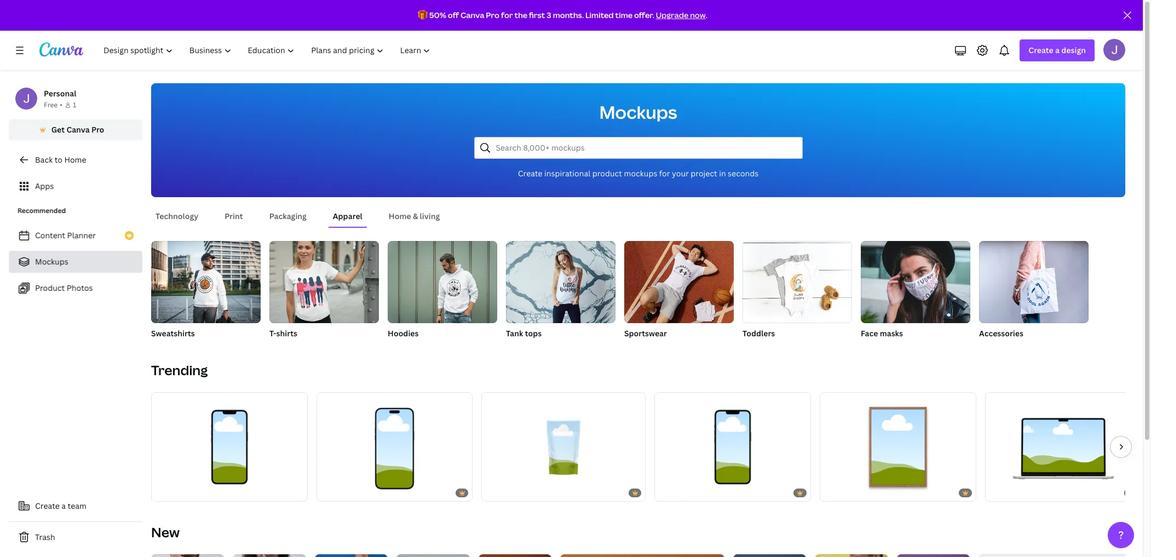 Task type: vqa. For each thing, say whether or not it's contained in the screenshot.
the
yes



Task type: describe. For each thing, give the bounding box(es) containing it.
tops
[[525, 328, 542, 339]]

🎁
[[418, 10, 428, 20]]

personal
[[44, 88, 76, 99]]

inspirational
[[545, 168, 591, 179]]

sweatshirts group
[[151, 241, 261, 340]]

•
[[60, 100, 62, 110]]

mockups
[[624, 168, 658, 179]]

get
[[51, 124, 65, 135]]

back to home
[[35, 155, 86, 165]]

recommended
[[18, 206, 66, 215]]

print
[[225, 211, 243, 221]]

offer.
[[635, 10, 655, 20]]

months.
[[553, 10, 584, 20]]

team
[[68, 501, 87, 511]]

🎁 50% off canva pro for the first 3 months. limited time offer. upgrade now .
[[418, 10, 708, 20]]

tank tops group
[[506, 241, 616, 340]]

limited
[[586, 10, 614, 20]]

50%
[[430, 10, 447, 20]]

upgrade now button
[[656, 10, 706, 20]]

free
[[44, 100, 58, 110]]

new
[[151, 523, 180, 541]]

apparel button
[[329, 206, 367, 227]]

tank tops
[[506, 328, 542, 339]]

toddlers
[[743, 328, 776, 339]]

off
[[448, 10, 459, 20]]

a for design
[[1056, 45, 1060, 55]]

your
[[672, 168, 689, 179]]

sweatshirts
[[151, 328, 195, 339]]

trash
[[35, 532, 55, 543]]

first
[[529, 10, 546, 20]]

face masks
[[861, 328, 904, 339]]

content planner link
[[9, 225, 142, 247]]

create inspirational product mockups for your project in seconds
[[518, 168, 759, 179]]

product
[[593, 168, 623, 179]]

create for create a team
[[35, 501, 60, 511]]

create for create inspirational product mockups for your project in seconds
[[518, 168, 543, 179]]

free •
[[44, 100, 62, 110]]

apps link
[[9, 175, 142, 197]]

trending
[[151, 361, 208, 379]]

packaging button
[[265, 206, 311, 227]]

home & living
[[389, 211, 440, 221]]

design
[[1062, 45, 1087, 55]]

print button
[[220, 206, 248, 227]]

create for create a design
[[1029, 45, 1054, 55]]

living
[[420, 211, 440, 221]]

0 vertical spatial mockups
[[600, 100, 678, 124]]

shirts
[[277, 328, 298, 339]]

the
[[515, 10, 528, 20]]

Label search field
[[496, 138, 796, 158]]

back
[[35, 155, 53, 165]]

masks
[[880, 328, 904, 339]]

create a team
[[35, 501, 87, 511]]

get canva pro button
[[9, 119, 142, 140]]

&
[[413, 211, 418, 221]]

toddlers group
[[743, 241, 853, 340]]

0 vertical spatial canva
[[461, 10, 485, 20]]



Task type: locate. For each thing, give the bounding box(es) containing it.
upgrade
[[656, 10, 689, 20]]

pro inside button
[[91, 124, 104, 135]]

1 vertical spatial a
[[62, 501, 66, 511]]

planner
[[67, 230, 96, 241]]

create inside button
[[35, 501, 60, 511]]

apps
[[35, 181, 54, 191]]

0 vertical spatial a
[[1056, 45, 1060, 55]]

create
[[1029, 45, 1054, 55], [518, 168, 543, 179], [35, 501, 60, 511]]

time
[[616, 10, 633, 20]]

create left team
[[35, 501, 60, 511]]

t-shirts group
[[270, 241, 379, 340]]

home left &
[[389, 211, 411, 221]]

technology button
[[151, 206, 203, 227]]

project
[[691, 168, 718, 179]]

1 horizontal spatial pro
[[486, 10, 500, 20]]

pro
[[486, 10, 500, 20], [91, 124, 104, 135]]

jacob simon image
[[1104, 39, 1126, 61]]

home inside back to home link
[[64, 155, 86, 165]]

home
[[64, 155, 86, 165], [389, 211, 411, 221]]

face
[[861, 328, 879, 339]]

top level navigation element
[[96, 39, 440, 61]]

mockups up label search box
[[600, 100, 678, 124]]

1
[[73, 100, 76, 110]]

for left your
[[660, 168, 670, 179]]

photos
[[67, 283, 93, 293]]

2 horizontal spatial create
[[1029, 45, 1054, 55]]

create left inspirational
[[518, 168, 543, 179]]

to
[[55, 155, 62, 165]]

accessories group
[[980, 241, 1089, 340]]

a for team
[[62, 501, 66, 511]]

create left design
[[1029, 45, 1054, 55]]

content planner
[[35, 230, 96, 241]]

face masks group
[[861, 241, 971, 340]]

0 horizontal spatial canva
[[67, 124, 90, 135]]

content
[[35, 230, 65, 241]]

for left the
[[501, 10, 513, 20]]

0 horizontal spatial home
[[64, 155, 86, 165]]

product photos link
[[9, 277, 142, 299]]

0 horizontal spatial mockups
[[35, 256, 68, 267]]

1 vertical spatial mockups
[[35, 256, 68, 267]]

hoodies group
[[388, 241, 498, 340]]

.
[[706, 10, 708, 20]]

2 vertical spatial create
[[35, 501, 60, 511]]

home & living button
[[385, 206, 445, 227]]

create a team button
[[9, 495, 142, 517]]

pro left the
[[486, 10, 500, 20]]

hoodies
[[388, 328, 419, 339]]

mockups
[[600, 100, 678, 124], [35, 256, 68, 267]]

mockups down content
[[35, 256, 68, 267]]

in
[[720, 168, 726, 179]]

product photos
[[35, 283, 93, 293]]

1 horizontal spatial for
[[660, 168, 670, 179]]

create inside dropdown button
[[1029, 45, 1054, 55]]

t-shirts
[[270, 328, 298, 339]]

create a design button
[[1021, 39, 1095, 61]]

0 horizontal spatial for
[[501, 10, 513, 20]]

packaging
[[269, 211, 307, 221]]

0 horizontal spatial pro
[[91, 124, 104, 135]]

1 vertical spatial canva
[[67, 124, 90, 135]]

1 vertical spatial for
[[660, 168, 670, 179]]

canva right get
[[67, 124, 90, 135]]

0 horizontal spatial a
[[62, 501, 66, 511]]

0 horizontal spatial create
[[35, 501, 60, 511]]

create a design
[[1029, 45, 1087, 55]]

technology
[[156, 211, 199, 221]]

3
[[547, 10, 552, 20]]

seconds
[[728, 168, 759, 179]]

t-
[[270, 328, 277, 339]]

list containing content planner
[[9, 225, 142, 299]]

back to home link
[[9, 149, 142, 171]]

1 horizontal spatial create
[[518, 168, 543, 179]]

0 vertical spatial create
[[1029, 45, 1054, 55]]

canva right off
[[461, 10, 485, 20]]

pro up back to home link
[[91, 124, 104, 135]]

1 horizontal spatial canva
[[461, 10, 485, 20]]

0 vertical spatial pro
[[486, 10, 500, 20]]

1 vertical spatial home
[[389, 211, 411, 221]]

canva inside the get canva pro button
[[67, 124, 90, 135]]

sportswear
[[625, 328, 667, 339]]

a inside create a team button
[[62, 501, 66, 511]]

1 horizontal spatial home
[[389, 211, 411, 221]]

trash link
[[9, 527, 142, 549]]

sportswear group
[[625, 241, 734, 340]]

a inside create a design dropdown button
[[1056, 45, 1060, 55]]

for
[[501, 10, 513, 20], [660, 168, 670, 179]]

canva
[[461, 10, 485, 20], [67, 124, 90, 135]]

apparel
[[333, 211, 363, 221]]

a
[[1056, 45, 1060, 55], [62, 501, 66, 511]]

accessories
[[980, 328, 1024, 339]]

mockups inside mockups link
[[35, 256, 68, 267]]

group
[[151, 241, 261, 323], [270, 241, 379, 323], [388, 241, 498, 323], [506, 241, 616, 323], [625, 241, 734, 323], [743, 241, 853, 323], [861, 241, 971, 323], [980, 241, 1089, 323], [151, 392, 308, 502], [317, 392, 473, 502], [482, 392, 646, 502], [655, 392, 812, 502], [820, 392, 977, 502], [986, 392, 1142, 502]]

get canva pro
[[51, 124, 104, 135]]

0 vertical spatial for
[[501, 10, 513, 20]]

0 vertical spatial home
[[64, 155, 86, 165]]

mockups link
[[9, 251, 142, 273]]

home right to
[[64, 155, 86, 165]]

a left team
[[62, 501, 66, 511]]

now
[[691, 10, 706, 20]]

1 vertical spatial create
[[518, 168, 543, 179]]

a left design
[[1056, 45, 1060, 55]]

tank
[[506, 328, 524, 339]]

home inside home & living button
[[389, 211, 411, 221]]

1 horizontal spatial mockups
[[600, 100, 678, 124]]

product
[[35, 283, 65, 293]]

1 horizontal spatial a
[[1056, 45, 1060, 55]]

1 vertical spatial pro
[[91, 124, 104, 135]]

list
[[9, 225, 142, 299]]



